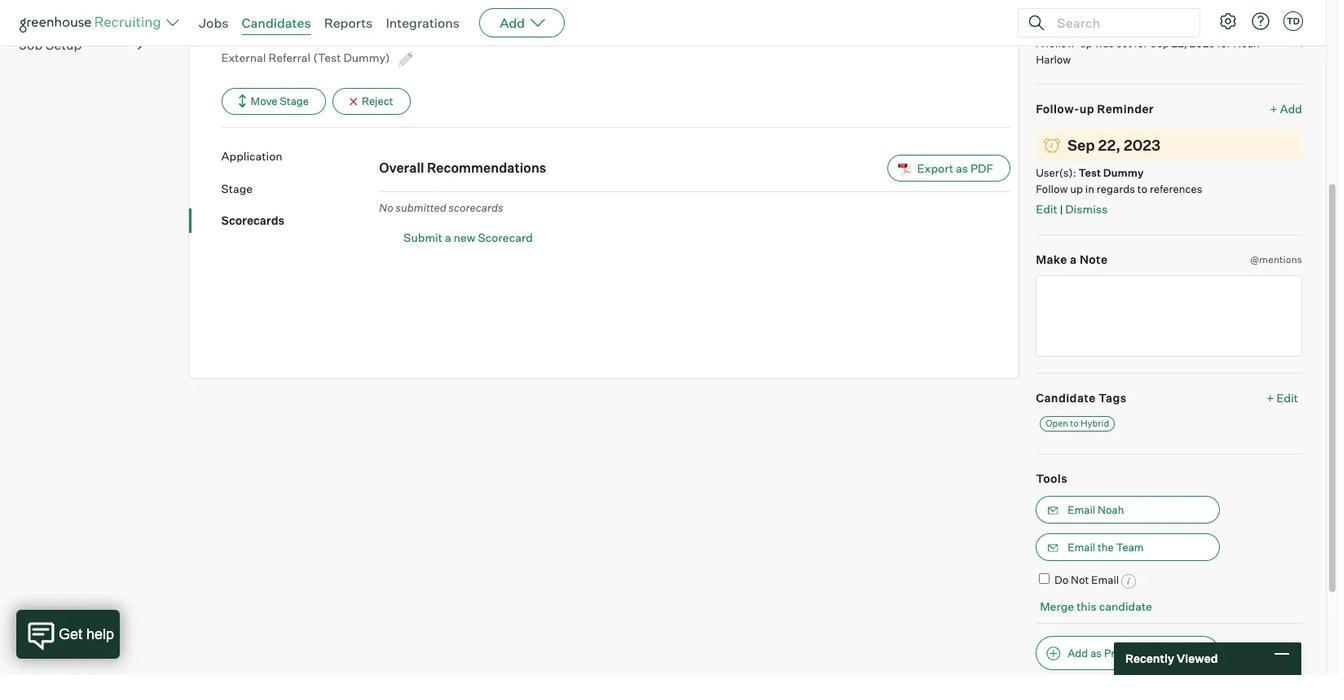 Task type: describe. For each thing, give the bounding box(es) containing it.
tags
[[1099, 391, 1127, 405]]

edit inside user(s): test dummy follow up in regards to references edit | dismiss
[[1036, 202, 1058, 216]]

follow-
[[1046, 37, 1080, 50]]

make
[[1036, 252, 1068, 266]]

no submitted scorecards
[[379, 201, 503, 214]]

do not email
[[1055, 574, 1120, 587]]

move stage button
[[221, 88, 326, 115]]

references
[[1150, 182, 1203, 195]]

alerts (1)
[[1057, 13, 1109, 27]]

this
[[1077, 600, 1097, 614]]

export as pdf link
[[888, 155, 1011, 182]]

add for add
[[500, 15, 525, 31]]

scorecards
[[221, 214, 285, 228]]

1 horizontal spatial reports link
[[324, 15, 373, 31]]

as for export
[[956, 161, 969, 175]]

submit
[[404, 230, 443, 244]]

application
[[221, 149, 283, 163]]

sep 22, 2023
[[1068, 136, 1161, 154]]

submitted
[[396, 201, 447, 214]]

set
[[1117, 37, 1132, 50]]

candidate tags
[[1036, 391, 1127, 405]]

td button
[[1284, 11, 1304, 31]]

open to hybrid
[[1046, 418, 1110, 429]]

+ for + add
[[1271, 102, 1278, 116]]

designer
[[221, 28, 279, 44]]

merge this candidate link
[[1040, 600, 1153, 614]]

application link
[[221, 148, 379, 164]]

alerts
[[1057, 13, 1093, 27]]

user(s): test dummy follow up in regards to references edit | dismiss
[[1036, 166, 1203, 216]]

2023 inside a follow-up was set for sep 22, 2023 for noah harlow
[[1190, 37, 1216, 50]]

a follow-up was set for sep 22, 2023 for noah harlow
[[1036, 37, 1260, 66]]

@mentions link
[[1251, 252, 1303, 268]]

integrations link
[[386, 15, 460, 31]]

merge this candidate
[[1040, 600, 1153, 614]]

designer (50)
[[221, 28, 310, 44]]

@mentions
[[1251, 253, 1303, 266]]

job setup
[[20, 37, 82, 53]]

merge
[[1040, 600, 1075, 614]]

1 vertical spatial 22,
[[1099, 136, 1121, 154]]

not
[[1071, 574, 1089, 587]]

do
[[1055, 574, 1069, 587]]

follow-up reminder
[[1036, 102, 1155, 116]]

make a note
[[1036, 252, 1108, 266]]

clock image
[[1045, 138, 1061, 153]]

a for submit
[[445, 230, 451, 244]]

+ edit link
[[1263, 387, 1303, 409]]

email noah
[[1068, 504, 1125, 517]]

user(s):
[[1036, 166, 1077, 180]]

22, inside a follow-up was set for sep 22, 2023 for noah harlow
[[1172, 37, 1188, 50]]

|
[[1060, 203, 1063, 216]]

configure image
[[1219, 11, 1238, 31]]

test
[[1079, 166, 1101, 180]]

tools
[[1036, 472, 1068, 486]]

candidate
[[1100, 600, 1153, 614]]

team
[[1117, 542, 1144, 555]]

1 for from the left
[[1135, 37, 1148, 50]]

jobs link
[[199, 15, 229, 31]]

candidate
[[1036, 391, 1096, 405]]

external referral (test dummy)
[[221, 51, 393, 64]]

noah inside a follow-up was set for sep 22, 2023 for noah harlow
[[1234, 37, 1260, 50]]

(50)
[[282, 28, 310, 44]]

to inside add as prospect to ... button
[[1152, 648, 1162, 661]]

integrations
[[386, 15, 460, 31]]

as for add
[[1091, 648, 1102, 661]]

candidates link
[[242, 15, 311, 31]]

move
[[251, 95, 278, 108]]

dismiss
[[1066, 202, 1108, 216]]

0 horizontal spatial 2023
[[1124, 136, 1161, 154]]

overall
[[379, 160, 424, 176]]

stage link
[[221, 181, 379, 197]]

(1)
[[1095, 13, 1109, 27]]

follow
[[1036, 182, 1068, 195]]

viewed
[[1177, 652, 1219, 666]]

email noah button
[[1036, 497, 1221, 524]]

was
[[1095, 37, 1115, 50]]

sep inside a follow-up was set for sep 22, 2023 for noah harlow
[[1150, 37, 1170, 50]]

a for make
[[1071, 252, 1077, 266]]

add as prospect to ...
[[1068, 648, 1174, 661]]

recently
[[1126, 652, 1175, 666]]

pdf
[[971, 161, 994, 175]]

0 horizontal spatial reports link
[[20, 2, 143, 21]]

reject button
[[333, 88, 411, 115]]

+ add
[[1271, 102, 1303, 116]]

setup
[[45, 37, 82, 53]]

...
[[1164, 648, 1174, 661]]

2 for from the left
[[1218, 37, 1232, 50]]



Task type: vqa. For each thing, say whether or not it's contained in the screenshot.
Tab List containing Candidates
no



Task type: locate. For each thing, give the bounding box(es) containing it.
1 horizontal spatial sep
[[1150, 37, 1170, 50]]

email left the
[[1068, 542, 1096, 555]]

0 vertical spatial as
[[956, 161, 969, 175]]

reminder
[[1098, 102, 1155, 116]]

0 horizontal spatial reports
[[20, 3, 68, 20]]

0 vertical spatial edit
[[1036, 202, 1058, 216]]

1 horizontal spatial a
[[1071, 252, 1077, 266]]

reports up dummy)
[[324, 15, 373, 31]]

0 vertical spatial 2023
[[1190, 37, 1216, 50]]

0 horizontal spatial a
[[445, 230, 451, 244]]

scorecard
[[478, 230, 533, 244]]

submit a new scorecard
[[404, 230, 533, 244]]

jobs
[[199, 15, 229, 31]]

1 vertical spatial +
[[1267, 391, 1275, 405]]

in
[[1086, 182, 1095, 195]]

the
[[1098, 542, 1114, 555]]

stage inside stage link
[[221, 181, 253, 195]]

as
[[956, 161, 969, 175], [1091, 648, 1102, 661]]

0 vertical spatial +
[[1271, 102, 1278, 116]]

referral
[[269, 51, 311, 64]]

as inside button
[[1091, 648, 1102, 661]]

1 horizontal spatial stage
[[280, 95, 309, 108]]

reports link up dummy)
[[324, 15, 373, 31]]

stage down application
[[221, 181, 253, 195]]

up left was
[[1080, 37, 1093, 50]]

email for email the team
[[1068, 542, 1096, 555]]

+
[[1271, 102, 1278, 116], [1267, 391, 1275, 405]]

up inside a follow-up was set for sep 22, 2023 for noah harlow
[[1080, 37, 1093, 50]]

(test
[[313, 51, 341, 64]]

22, up dummy in the top of the page
[[1099, 136, 1121, 154]]

Search text field
[[1053, 11, 1185, 35]]

0 horizontal spatial add
[[500, 15, 525, 31]]

to
[[1138, 182, 1148, 195], [1071, 418, 1079, 429], [1152, 648, 1162, 661]]

sep right set
[[1150, 37, 1170, 50]]

noah down configure image
[[1234, 37, 1260, 50]]

0 horizontal spatial for
[[1135, 37, 1148, 50]]

for
[[1135, 37, 1148, 50], [1218, 37, 1232, 50]]

hybrid
[[1081, 418, 1110, 429]]

dismiss link
[[1066, 202, 1108, 216]]

2 vertical spatial to
[[1152, 648, 1162, 661]]

to inside user(s): test dummy follow up in regards to references edit | dismiss
[[1138, 182, 1148, 195]]

up
[[1080, 37, 1093, 50], [1080, 102, 1095, 116], [1071, 182, 1084, 195]]

None text field
[[1036, 276, 1303, 357]]

1 vertical spatial sep
[[1068, 136, 1096, 154]]

to inside 'open to hybrid' link
[[1071, 418, 1079, 429]]

1 vertical spatial add
[[1281, 102, 1303, 116]]

0 vertical spatial add
[[500, 15, 525, 31]]

add
[[500, 15, 525, 31], [1281, 102, 1303, 116], [1068, 648, 1089, 661]]

sep right clock icon
[[1068, 136, 1096, 154]]

recommendations
[[427, 160, 547, 176]]

for right set
[[1135, 37, 1148, 50]]

2 horizontal spatial to
[[1152, 648, 1162, 661]]

scorecards
[[449, 201, 503, 214]]

1 vertical spatial to
[[1071, 418, 1079, 429]]

follow-
[[1036, 102, 1080, 116]]

+ for + edit
[[1267, 391, 1275, 405]]

scorecards link
[[221, 213, 379, 229]]

0 vertical spatial sep
[[1150, 37, 1170, 50]]

1 horizontal spatial for
[[1218, 37, 1232, 50]]

recently viewed
[[1126, 652, 1219, 666]]

job setup link
[[20, 35, 143, 55]]

0 horizontal spatial to
[[1071, 418, 1079, 429]]

2023 up dummy in the top of the page
[[1124, 136, 1161, 154]]

note
[[1080, 252, 1108, 266]]

1 vertical spatial edit
[[1277, 391, 1299, 405]]

edit link
[[1036, 202, 1058, 216]]

edit inside + edit link
[[1277, 391, 1299, 405]]

noah inside button
[[1098, 504, 1125, 517]]

1 horizontal spatial to
[[1138, 182, 1148, 195]]

a left note on the top
[[1071, 252, 1077, 266]]

export as pdf
[[918, 161, 994, 175]]

move stage
[[251, 95, 309, 108]]

stage inside move stage button
[[280, 95, 309, 108]]

as left prospect
[[1091, 648, 1102, 661]]

job
[[20, 37, 43, 53]]

2 vertical spatial email
[[1092, 574, 1120, 587]]

0 horizontal spatial edit
[[1036, 202, 1058, 216]]

0 horizontal spatial sep
[[1068, 136, 1096, 154]]

2 vertical spatial up
[[1071, 182, 1084, 195]]

1 horizontal spatial noah
[[1234, 37, 1260, 50]]

overall recommendations
[[379, 160, 547, 176]]

export
[[918, 161, 954, 175]]

2 vertical spatial add
[[1068, 648, 1089, 661]]

0 horizontal spatial stage
[[221, 181, 253, 195]]

to right open
[[1071, 418, 1079, 429]]

1 vertical spatial up
[[1080, 102, 1095, 116]]

add inside popup button
[[500, 15, 525, 31]]

td
[[1287, 15, 1300, 27]]

0 vertical spatial stage
[[280, 95, 309, 108]]

reports
[[20, 3, 68, 20], [324, 15, 373, 31]]

regards
[[1097, 182, 1136, 195]]

noah up the
[[1098, 504, 1125, 517]]

1 horizontal spatial reports
[[324, 15, 373, 31]]

edit
[[1036, 202, 1058, 216], [1277, 391, 1299, 405]]

no
[[379, 201, 394, 214]]

new
[[454, 230, 476, 244]]

open
[[1046, 418, 1069, 429]]

dummy)
[[344, 51, 390, 64]]

+ add link
[[1271, 101, 1303, 117]]

0 vertical spatial noah
[[1234, 37, 1260, 50]]

email for email noah
[[1068, 504, 1096, 517]]

add for add as prospect to ...
[[1068, 648, 1089, 661]]

greenhouse recruiting image
[[20, 13, 166, 33]]

1 horizontal spatial 2023
[[1190, 37, 1216, 50]]

1 vertical spatial stage
[[221, 181, 253, 195]]

stage right the move
[[280, 95, 309, 108]]

a left new
[[445, 230, 451, 244]]

0 horizontal spatial as
[[956, 161, 969, 175]]

a
[[1036, 37, 1044, 50]]

1 horizontal spatial as
[[1091, 648, 1102, 661]]

email
[[1068, 504, 1096, 517], [1068, 542, 1096, 555], [1092, 574, 1120, 587]]

email right not
[[1092, 574, 1120, 587]]

add button
[[480, 8, 565, 38]]

harlow
[[1036, 53, 1072, 66]]

add as prospect to ... button
[[1036, 637, 1221, 671]]

up left reminder
[[1080, 102, 1095, 116]]

0 vertical spatial a
[[445, 230, 451, 244]]

reject
[[362, 95, 393, 108]]

reports up 'job setup'
[[20, 3, 68, 20]]

2023 right set
[[1190, 37, 1216, 50]]

email the team
[[1068, 542, 1144, 555]]

external
[[221, 51, 266, 64]]

0 horizontal spatial 22,
[[1099, 136, 1121, 154]]

reports link
[[20, 2, 143, 21], [324, 15, 373, 31]]

email the team button
[[1036, 534, 1221, 562]]

to left ...
[[1152, 648, 1162, 661]]

0 vertical spatial email
[[1068, 504, 1096, 517]]

1 horizontal spatial edit
[[1277, 391, 1299, 405]]

1 vertical spatial noah
[[1098, 504, 1125, 517]]

2 horizontal spatial add
[[1281, 102, 1303, 116]]

1 vertical spatial email
[[1068, 542, 1096, 555]]

0 vertical spatial 22,
[[1172, 37, 1188, 50]]

1 vertical spatial a
[[1071, 252, 1077, 266]]

prospect
[[1105, 648, 1149, 661]]

1 vertical spatial as
[[1091, 648, 1102, 661]]

up left in
[[1071, 182, 1084, 195]]

Do Not Email checkbox
[[1040, 574, 1050, 585]]

to down dummy in the top of the page
[[1138, 182, 1148, 195]]

candidates
[[242, 15, 311, 31]]

0 vertical spatial to
[[1138, 182, 1148, 195]]

as left pdf
[[956, 161, 969, 175]]

1 vertical spatial 2023
[[1124, 136, 1161, 154]]

1 horizontal spatial 22,
[[1172, 37, 1188, 50]]

reports link up 'job setup' link
[[20, 2, 143, 21]]

add inside button
[[1068, 648, 1089, 661]]

0 horizontal spatial noah
[[1098, 504, 1125, 517]]

for down configure image
[[1218, 37, 1232, 50]]

stage
[[280, 95, 309, 108], [221, 181, 253, 195]]

email up email the team
[[1068, 504, 1096, 517]]

submit a new scorecard link
[[404, 230, 1011, 245]]

1 horizontal spatial add
[[1068, 648, 1089, 661]]

+ edit
[[1267, 391, 1299, 405]]

0 vertical spatial up
[[1080, 37, 1093, 50]]

open to hybrid link
[[1040, 416, 1115, 432]]

22, right set
[[1172, 37, 1188, 50]]

dummy
[[1104, 166, 1144, 180]]

up inside user(s): test dummy follow up in regards to references edit | dismiss
[[1071, 182, 1084, 195]]

noah
[[1234, 37, 1260, 50], [1098, 504, 1125, 517]]



